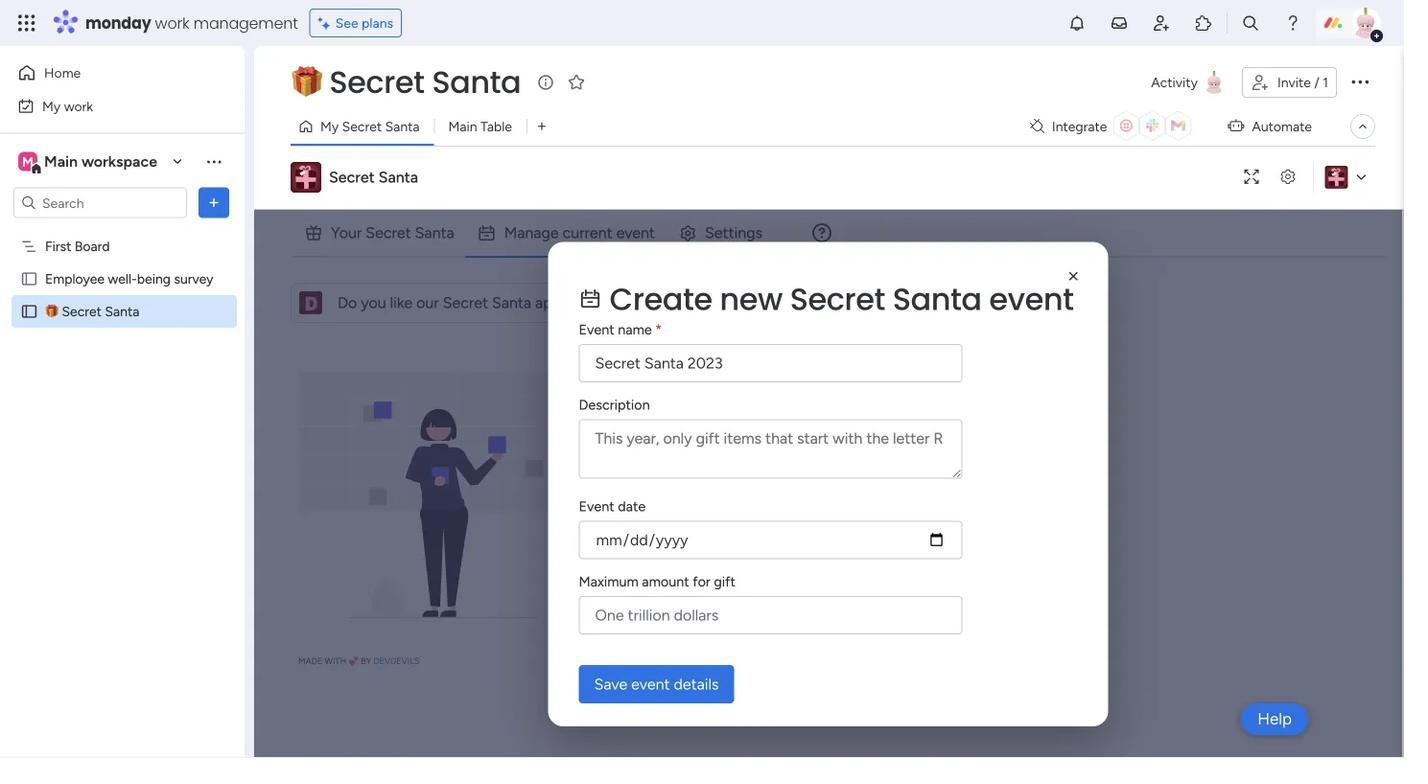 Task type: vqa. For each thing, say whether or not it's contained in the screenshot.
the rightmost the Ruby Anderson Icon
no



Task type: locate. For each thing, give the bounding box(es) containing it.
open full screen image
[[1236, 170, 1267, 185]]

1 vertical spatial main
[[44, 152, 78, 171]]

santa
[[432, 61, 521, 104], [385, 118, 420, 135], [379, 168, 418, 187], [105, 304, 139, 320]]

1 vertical spatial work
[[64, 98, 93, 114]]

activity button
[[1143, 67, 1234, 98]]

options image
[[1348, 70, 1371, 93]]

option
[[0, 229, 245, 233]]

public board image
[[20, 303, 38, 321]]

santa down "well-"
[[105, 304, 139, 320]]

workspace image
[[18, 151, 37, 172]]

being
[[137, 271, 171, 287]]

main for main table
[[448, 118, 477, 135]]

list box
[[0, 226, 245, 587]]

santa down 'my secret santa' at the left top
[[379, 168, 418, 187]]

my work
[[42, 98, 93, 114]]

0 vertical spatial work
[[155, 12, 189, 34]]

work
[[155, 12, 189, 34], [64, 98, 93, 114]]

Search in workspace field
[[40, 192, 160, 214]]

search everything image
[[1241, 13, 1260, 33]]

see
[[335, 15, 358, 31]]

invite members image
[[1152, 13, 1171, 33]]

main for main workspace
[[44, 152, 78, 171]]

1 horizontal spatial main
[[448, 118, 477, 135]]

workspace options image
[[204, 152, 223, 171]]

secret
[[329, 61, 424, 104], [342, 118, 382, 135], [329, 168, 375, 187], [62, 304, 102, 320]]

santa inside button
[[385, 118, 420, 135]]

autopilot image
[[1228, 113, 1244, 138]]

main left table
[[448, 118, 477, 135]]

secret up secret santa
[[342, 118, 382, 135]]

my secret santa
[[320, 118, 420, 135]]

monday work management
[[85, 12, 298, 34]]

0 vertical spatial main
[[448, 118, 477, 135]]

main inside button
[[448, 118, 477, 135]]

work inside button
[[64, 98, 93, 114]]

🎁 right public board icon
[[45, 304, 59, 320]]

🎁 Secret Santa field
[[287, 61, 526, 104]]

settings image
[[1273, 170, 1303, 185]]

employee well-being survey
[[45, 271, 213, 287]]

main table button
[[434, 111, 526, 142]]

0 horizontal spatial work
[[64, 98, 93, 114]]

activity
[[1151, 74, 1198, 91]]

my
[[42, 98, 61, 114], [320, 118, 339, 135]]

1 horizontal spatial 🎁
[[292, 61, 322, 104]]

🎁 secret santa down the employee
[[45, 304, 139, 320]]

main
[[448, 118, 477, 135], [44, 152, 78, 171]]

work for monday
[[155, 12, 189, 34]]

0 vertical spatial my
[[42, 98, 61, 114]]

my secret santa button
[[291, 111, 434, 142]]

1 horizontal spatial my
[[320, 118, 339, 135]]

work down home
[[64, 98, 93, 114]]

add view image
[[538, 120, 546, 134]]

my down home
[[42, 98, 61, 114]]

1
[[1323, 74, 1328, 91]]

1 horizontal spatial 🎁 secret santa
[[292, 61, 521, 104]]

1 vertical spatial 🎁 secret santa
[[45, 304, 139, 320]]

santa down 🎁 secret santa field
[[385, 118, 420, 135]]

my for my work
[[42, 98, 61, 114]]

work right monday
[[155, 12, 189, 34]]

m
[[22, 153, 34, 170]]

options image
[[204, 193, 223, 212]]

main inside workspace selection element
[[44, 152, 78, 171]]

management
[[193, 12, 298, 34]]

invite
[[1277, 74, 1311, 91]]

home button
[[12, 58, 206, 88]]

apps image
[[1194, 13, 1213, 33]]

main right workspace "icon"
[[44, 152, 78, 171]]

🎁 up my secret santa button
[[292, 61, 322, 104]]

my for my secret santa
[[320, 118, 339, 135]]

0 horizontal spatial 🎁
[[45, 304, 59, 320]]

🎁 secret santa up 'my secret santa' at the left top
[[292, 61, 521, 104]]

my up secret santa
[[320, 118, 339, 135]]

well-
[[108, 271, 137, 287]]

🎁
[[292, 61, 322, 104], [45, 304, 59, 320]]

ruby anderson image
[[1350, 8, 1381, 38]]

1 vertical spatial my
[[320, 118, 339, 135]]

0 vertical spatial 🎁
[[292, 61, 322, 104]]

secret inside button
[[342, 118, 382, 135]]

🎁 secret santa
[[292, 61, 521, 104], [45, 304, 139, 320]]

0 horizontal spatial main
[[44, 152, 78, 171]]

1 horizontal spatial work
[[155, 12, 189, 34]]

0 horizontal spatial my
[[42, 98, 61, 114]]

0 horizontal spatial 🎁 secret santa
[[45, 304, 139, 320]]

secret down the employee
[[62, 304, 102, 320]]



Task type: describe. For each thing, give the bounding box(es) containing it.
workspace selection element
[[18, 150, 160, 175]]

see plans button
[[309, 9, 402, 37]]

plans
[[362, 15, 393, 31]]

main workspace
[[44, 152, 157, 171]]

help image
[[1283, 13, 1302, 33]]

my work button
[[12, 91, 206, 121]]

secret down my secret santa button
[[329, 168, 375, 187]]

see plans
[[335, 15, 393, 31]]

secret santa
[[329, 168, 418, 187]]

notifications image
[[1067, 13, 1087, 33]]

🎁 secret santa inside list box
[[45, 304, 139, 320]]

secret up 'my secret santa' at the left top
[[329, 61, 424, 104]]

automate
[[1252, 118, 1312, 135]]

main table
[[448, 118, 512, 135]]

help button
[[1241, 704, 1308, 736]]

dapulse integrations image
[[1030, 119, 1044, 134]]

santa up main table
[[432, 61, 521, 104]]

integrate
[[1052, 118, 1107, 135]]

show board description image
[[534, 73, 557, 92]]

select product image
[[17, 13, 36, 33]]

invite / 1 button
[[1242, 67, 1337, 98]]

0 vertical spatial 🎁 secret santa
[[292, 61, 521, 104]]

secret inside list box
[[62, 304, 102, 320]]

survey
[[174, 271, 213, 287]]

employee
[[45, 271, 105, 287]]

1 vertical spatial 🎁
[[45, 304, 59, 320]]

help
[[1257, 710, 1292, 729]]

collapse board header image
[[1355, 119, 1371, 134]]

public board image
[[20, 270, 38, 288]]

workspace
[[81, 152, 157, 171]]

table
[[480, 118, 512, 135]]

add to favorites image
[[567, 72, 586, 92]]

home
[[44, 65, 81, 81]]

monday
[[85, 12, 151, 34]]

invite / 1
[[1277, 74, 1328, 91]]

inbox image
[[1110, 13, 1129, 33]]

/
[[1314, 74, 1319, 91]]

work for my
[[64, 98, 93, 114]]

board
[[75, 238, 110, 255]]

first board
[[45, 238, 110, 255]]

first
[[45, 238, 71, 255]]

list box containing first board
[[0, 226, 245, 587]]



